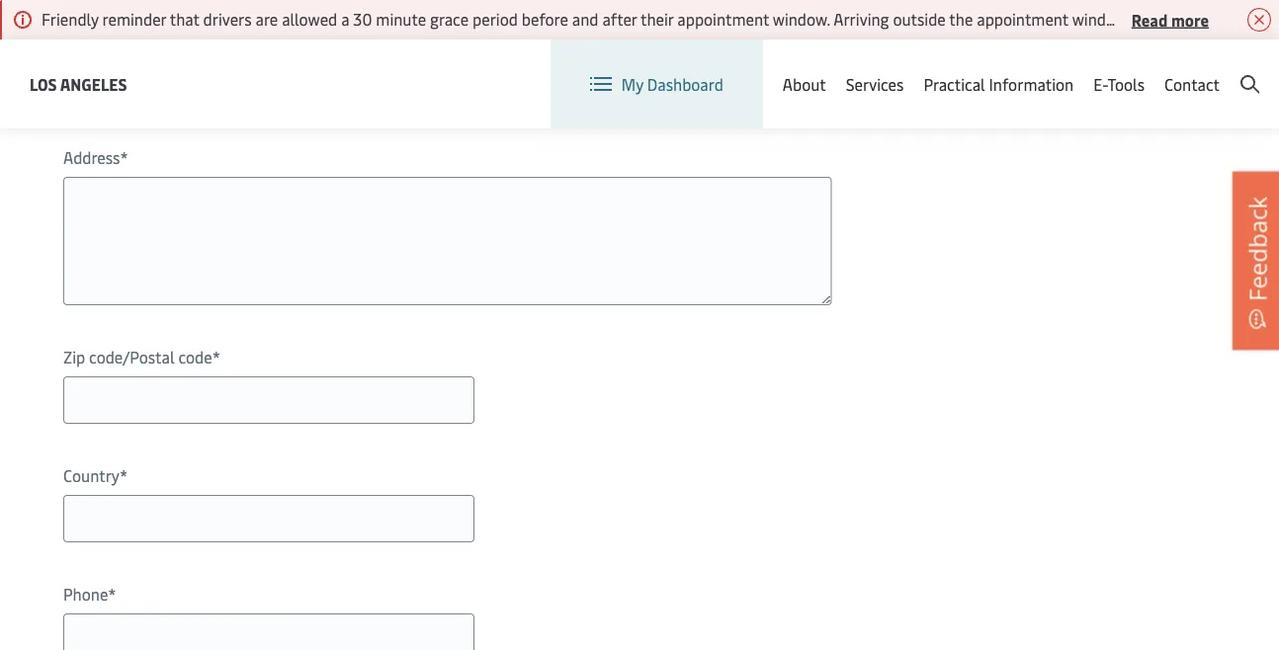 Task type: locate. For each thing, give the bounding box(es) containing it.
tools
[[1108, 73, 1145, 95]]

close alert image
[[1248, 8, 1272, 32]]

my
[[622, 73, 644, 95]]

information
[[990, 73, 1074, 95]]

feedback
[[1242, 197, 1274, 302]]

switch location
[[759, 58, 871, 79]]

login
[[1100, 58, 1139, 79]]

los angeles link
[[30, 72, 127, 96]]

login / create account
[[1100, 58, 1260, 79]]

Phone telephone field
[[63, 614, 475, 651]]

los
[[30, 73, 57, 94]]

dashboard
[[648, 73, 724, 95]]

los angeles
[[30, 73, 127, 94]]

about button
[[783, 40, 826, 129]]

Zip code/Postal code text field
[[63, 377, 475, 424]]

practical information button
[[924, 40, 1074, 129]]

company
[[63, 28, 129, 49]]

global menu button
[[890, 39, 1044, 98]]

global
[[934, 58, 980, 79]]

services button
[[846, 40, 904, 129]]

practical information
[[924, 73, 1074, 95]]



Task type: vqa. For each thing, say whether or not it's contained in the screenshot.
the 'My'
yes



Task type: describe. For each thing, give the bounding box(es) containing it.
angeles
[[60, 73, 127, 94]]

contact button
[[1165, 40, 1220, 129]]

switch location button
[[727, 58, 871, 79]]

create
[[1152, 58, 1198, 79]]

about
[[783, 73, 826, 95]]

switch
[[759, 58, 806, 79]]

Company text field
[[63, 58, 475, 106]]

/
[[1142, 58, 1149, 79]]

code
[[178, 347, 212, 368]]

Address text field
[[63, 177, 832, 306]]

e-tools button
[[1094, 40, 1145, 129]]

menu
[[983, 58, 1024, 79]]

feedback button
[[1233, 172, 1280, 350]]

contact
[[1165, 73, 1220, 95]]

zip
[[63, 347, 85, 368]]

zip code/postal code
[[63, 347, 212, 368]]

global menu
[[934, 58, 1024, 79]]

location
[[810, 58, 871, 79]]

code/postal
[[89, 347, 175, 368]]

my dashboard button
[[590, 40, 724, 129]]

read
[[1132, 9, 1168, 30]]

Country text field
[[63, 495, 475, 543]]

country
[[63, 465, 120, 487]]

login / create account link
[[1064, 40, 1260, 98]]

address
[[63, 147, 120, 168]]

more
[[1172, 9, 1209, 30]]

e-
[[1094, 73, 1108, 95]]

my dashboard
[[622, 73, 724, 95]]

practical
[[924, 73, 986, 95]]

read more button
[[1132, 7, 1209, 32]]

phone
[[63, 584, 108, 605]]

e-tools
[[1094, 73, 1145, 95]]

read more
[[1132, 9, 1209, 30]]

services
[[846, 73, 904, 95]]

account
[[1202, 58, 1260, 79]]



